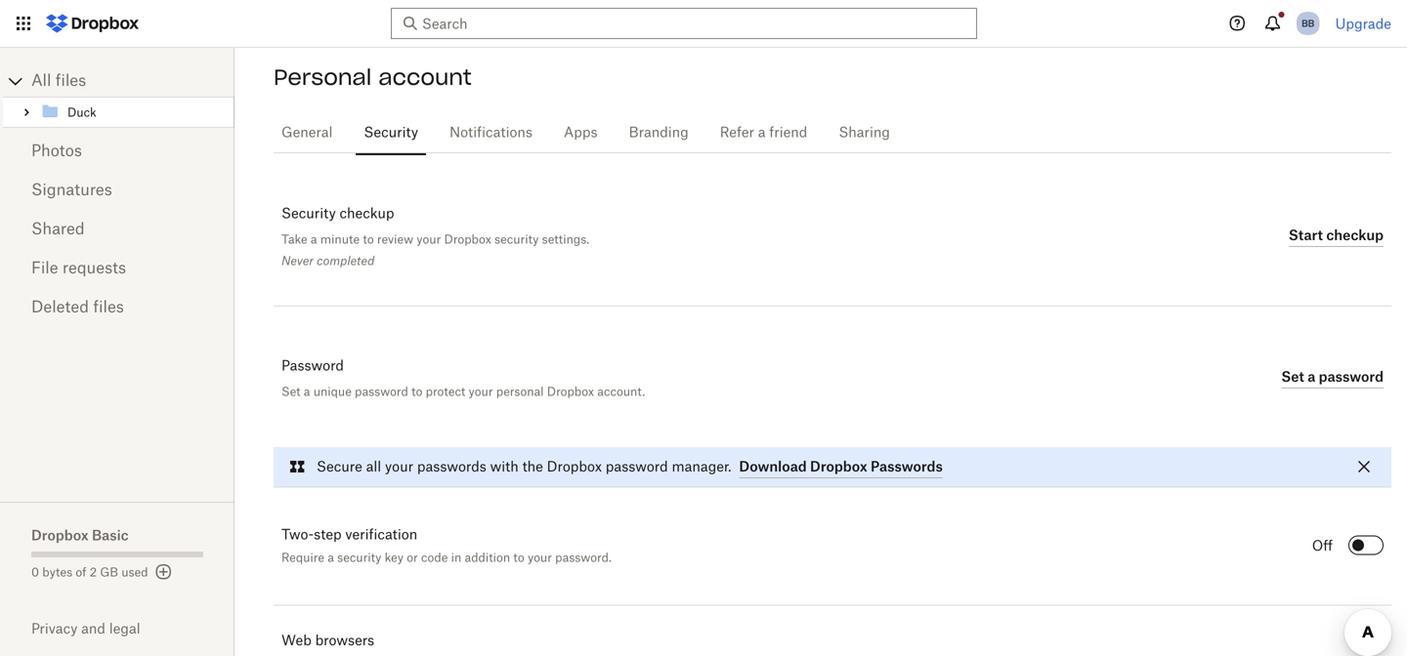 Task type: describe. For each thing, give the bounding box(es) containing it.
dropbox right download
[[810, 458, 868, 475]]

security inside take a minute to review your dropbox security settings. never completed
[[495, 232, 539, 247]]

a for friend
[[758, 126, 766, 140]]

dropbox inside secure all your passwords with the dropbox password manager. download dropbox passwords
[[547, 461, 602, 475]]

deleted
[[31, 300, 89, 316]]

requests
[[62, 261, 126, 277]]

set for set a password
[[1282, 368, 1305, 385]]

personal
[[274, 64, 372, 91]]

security checkup
[[281, 207, 394, 221]]

shared link
[[31, 210, 203, 249]]

or
[[407, 553, 418, 565]]

a for security
[[328, 553, 334, 565]]

refer a friend
[[720, 126, 808, 140]]

manager.
[[672, 461, 732, 475]]

friend
[[770, 126, 808, 140]]

dropbox basic
[[31, 527, 129, 544]]

require
[[281, 553, 324, 565]]

your right protect
[[469, 385, 493, 399]]

gb
[[100, 568, 118, 580]]

checkup for start checkup
[[1327, 227, 1384, 243]]

used
[[121, 568, 148, 580]]

security for security checkup
[[281, 207, 336, 221]]

0 horizontal spatial password
[[355, 385, 408, 399]]

bb
[[1302, 17, 1315, 29]]

bb button
[[1293, 8, 1324, 39]]

file requests link
[[31, 249, 203, 288]]

set a password button
[[1282, 366, 1384, 389]]

signatures
[[31, 183, 112, 198]]

step
[[314, 529, 342, 542]]

bytes
[[42, 568, 72, 580]]

checkup for security checkup
[[340, 207, 394, 221]]

duck
[[67, 108, 96, 119]]

minute
[[320, 232, 360, 247]]

the
[[523, 461, 543, 475]]

download dropbox passwords button
[[739, 455, 943, 479]]

0
[[31, 568, 39, 580]]

password
[[281, 360, 344, 373]]

security for security
[[364, 126, 418, 140]]

key
[[385, 553, 404, 565]]

require a security key or code in addition to your password.
[[281, 553, 612, 565]]

passwords
[[417, 461, 487, 475]]

files for deleted files
[[93, 300, 124, 316]]

photos link
[[31, 132, 203, 171]]

set for set a unique password to protect your personal dropbox account.
[[281, 385, 301, 399]]

your inside take a minute to review your dropbox security settings. never completed
[[417, 232, 441, 247]]

file requests
[[31, 261, 126, 277]]

personal
[[496, 385, 544, 399]]

passwords
[[871, 458, 943, 475]]

refer a friend tab
[[712, 109, 815, 156]]

Search text field
[[422, 13, 941, 34]]

set a password
[[1282, 368, 1384, 385]]

all files link
[[31, 65, 235, 97]]

download
[[739, 458, 807, 475]]

branding
[[629, 126, 689, 140]]

start checkup
[[1289, 227, 1384, 243]]

settings.
[[542, 232, 590, 247]]

deleted files
[[31, 300, 124, 316]]

sharing tab
[[831, 109, 898, 156]]

download dropbox passwords alert
[[274, 448, 1392, 487]]

two-step verification
[[281, 529, 418, 542]]

branding tab
[[621, 109, 697, 156]]

notifications tab
[[442, 109, 541, 156]]

dropbox up bytes
[[31, 527, 89, 544]]

addition
[[465, 553, 510, 565]]

dropbox right "personal"
[[547, 385, 594, 399]]

verification
[[345, 529, 418, 542]]

duck link
[[40, 101, 231, 124]]

account
[[379, 64, 472, 91]]

off
[[1312, 540, 1333, 554]]

your inside secure all your passwords with the dropbox password manager. download dropbox passwords
[[385, 461, 414, 475]]

and
[[81, 621, 106, 637]]

completed
[[317, 254, 375, 268]]

password inside button
[[1319, 368, 1384, 385]]

apps
[[564, 126, 598, 140]]

start checkup button
[[1289, 224, 1384, 247]]

notifications
[[450, 126, 533, 140]]



Task type: vqa. For each thing, say whether or not it's contained in the screenshot.
the left shells
no



Task type: locate. For each thing, give the bounding box(es) containing it.
set inside button
[[1282, 368, 1305, 385]]

a
[[758, 126, 766, 140], [311, 232, 317, 247], [1308, 368, 1316, 385], [304, 385, 310, 399], [328, 553, 334, 565]]

1 horizontal spatial security
[[495, 232, 539, 247]]

your right the review in the left of the page
[[417, 232, 441, 247]]

0 horizontal spatial security
[[337, 553, 382, 565]]

never
[[281, 254, 314, 268]]

web browsers
[[281, 632, 374, 649]]

global header element
[[0, 0, 1407, 48]]

a for unique
[[304, 385, 310, 399]]

deleted files link
[[31, 288, 203, 327]]

password inside secure all your passwords with the dropbox password manager. download dropbox passwords
[[606, 461, 668, 475]]

personal account
[[274, 64, 472, 91]]

a inside take a minute to review your dropbox security settings. never completed
[[311, 232, 317, 247]]

set a unique password to protect your personal dropbox account.
[[281, 385, 645, 399]]

1 horizontal spatial checkup
[[1327, 227, 1384, 243]]

browsers
[[315, 632, 374, 649]]

get more space image
[[152, 561, 176, 585]]

dropbox inside take a minute to review your dropbox security settings. never completed
[[444, 232, 491, 247]]

secure
[[317, 461, 362, 475]]

a for password
[[1308, 368, 1316, 385]]

files
[[55, 73, 86, 89], [93, 300, 124, 316]]

a for minute
[[311, 232, 317, 247]]

0 vertical spatial files
[[55, 73, 86, 89]]

two-
[[281, 529, 314, 542]]

dropbox
[[444, 232, 491, 247], [547, 385, 594, 399], [810, 458, 868, 475], [547, 461, 602, 475], [31, 527, 89, 544]]

1 vertical spatial security
[[281, 207, 336, 221]]

password
[[1319, 368, 1384, 385], [355, 385, 408, 399], [606, 461, 668, 475]]

files right all
[[55, 73, 86, 89]]

security
[[364, 126, 418, 140], [281, 207, 336, 221]]

2
[[90, 568, 97, 580]]

1 horizontal spatial security
[[364, 126, 418, 140]]

security tab
[[356, 109, 426, 156]]

security up take
[[281, 207, 336, 221]]

1 vertical spatial to
[[412, 385, 423, 399]]

1 horizontal spatial files
[[93, 300, 124, 316]]

1 horizontal spatial to
[[412, 385, 423, 399]]

to left protect
[[412, 385, 423, 399]]

password.
[[555, 553, 612, 565]]

2 horizontal spatial password
[[1319, 368, 1384, 385]]

web
[[281, 632, 312, 649]]

code
[[421, 553, 448, 565]]

0 horizontal spatial security
[[281, 207, 336, 221]]

0 vertical spatial security
[[364, 126, 418, 140]]

your right all
[[385, 461, 414, 475]]

dropbox logo - go to the homepage image
[[39, 8, 146, 39]]

2 vertical spatial to
[[514, 553, 525, 565]]

files for all files
[[55, 73, 86, 89]]

refer
[[720, 126, 755, 140]]

security
[[495, 232, 539, 247], [337, 553, 382, 565]]

review
[[377, 232, 413, 247]]

dropbox right the review in the left of the page
[[444, 232, 491, 247]]

0 vertical spatial to
[[363, 232, 374, 247]]

upgrade
[[1336, 15, 1392, 32]]

general tab
[[274, 109, 340, 156]]

apps tab
[[556, 109, 606, 156]]

your left password.
[[528, 553, 552, 565]]

0 horizontal spatial to
[[363, 232, 374, 247]]

checkup up minute
[[340, 207, 394, 221]]

1 vertical spatial checkup
[[1327, 227, 1384, 243]]

secure all your passwords with the dropbox password manager. download dropbox passwords
[[317, 458, 943, 475]]

privacy and legal
[[31, 621, 140, 637]]

to inside take a minute to review your dropbox security settings. never completed
[[363, 232, 374, 247]]

1 horizontal spatial set
[[1282, 368, 1305, 385]]

set
[[1282, 368, 1305, 385], [281, 385, 301, 399]]

photos
[[31, 144, 82, 159]]

account.
[[597, 385, 645, 399]]

0 vertical spatial checkup
[[340, 207, 394, 221]]

with
[[490, 461, 519, 475]]

in
[[451, 553, 462, 565]]

2 horizontal spatial to
[[514, 553, 525, 565]]

legal
[[109, 621, 140, 637]]

take
[[281, 232, 308, 247]]

take a minute to review your dropbox security settings. never completed
[[281, 232, 590, 268]]

unique
[[313, 385, 352, 399]]

to left the review in the left of the page
[[363, 232, 374, 247]]

shared
[[31, 222, 85, 238]]

all
[[31, 73, 51, 89]]

dropboxpasswordsline image
[[285, 455, 309, 479]]

files inside tree
[[55, 73, 86, 89]]

1 vertical spatial files
[[93, 300, 124, 316]]

security inside tab
[[364, 126, 418, 140]]

dropbox right "the"
[[547, 461, 602, 475]]

tab list containing general
[[274, 107, 1392, 156]]

0 horizontal spatial files
[[55, 73, 86, 89]]

privacy and legal link
[[31, 621, 235, 637]]

your
[[417, 232, 441, 247], [469, 385, 493, 399], [385, 461, 414, 475], [528, 553, 552, 565]]

all
[[366, 461, 381, 475]]

general
[[281, 126, 333, 140]]

upgrade link
[[1336, 15, 1392, 32]]

file
[[31, 261, 58, 277]]

checkup inside start checkup button
[[1327, 227, 1384, 243]]

security down 'two-step verification'
[[337, 553, 382, 565]]

protect
[[426, 385, 466, 399]]

start
[[1289, 227, 1323, 243]]

checkup right start
[[1327, 227, 1384, 243]]

all files tree
[[3, 65, 235, 128]]

security left settings.
[[495, 232, 539, 247]]

a inside button
[[1308, 368, 1316, 385]]

0 horizontal spatial checkup
[[340, 207, 394, 221]]

basic
[[92, 527, 129, 544]]

to right addition
[[514, 553, 525, 565]]

of
[[76, 568, 86, 580]]

all files
[[31, 73, 86, 89]]

security down personal account
[[364, 126, 418, 140]]

sharing
[[839, 126, 890, 140]]

1 vertical spatial security
[[337, 553, 382, 565]]

files down file requests link on the left top of the page
[[93, 300, 124, 316]]

to
[[363, 232, 374, 247], [412, 385, 423, 399], [514, 553, 525, 565]]

tab list
[[274, 107, 1392, 156]]

1 horizontal spatial password
[[606, 461, 668, 475]]

a inside tab
[[758, 126, 766, 140]]

privacy
[[31, 621, 78, 637]]

0 horizontal spatial set
[[281, 385, 301, 399]]

0 bytes of 2 gb used
[[31, 568, 148, 580]]

0 vertical spatial security
[[495, 232, 539, 247]]

checkup
[[340, 207, 394, 221], [1327, 227, 1384, 243]]

signatures link
[[31, 171, 203, 210]]



